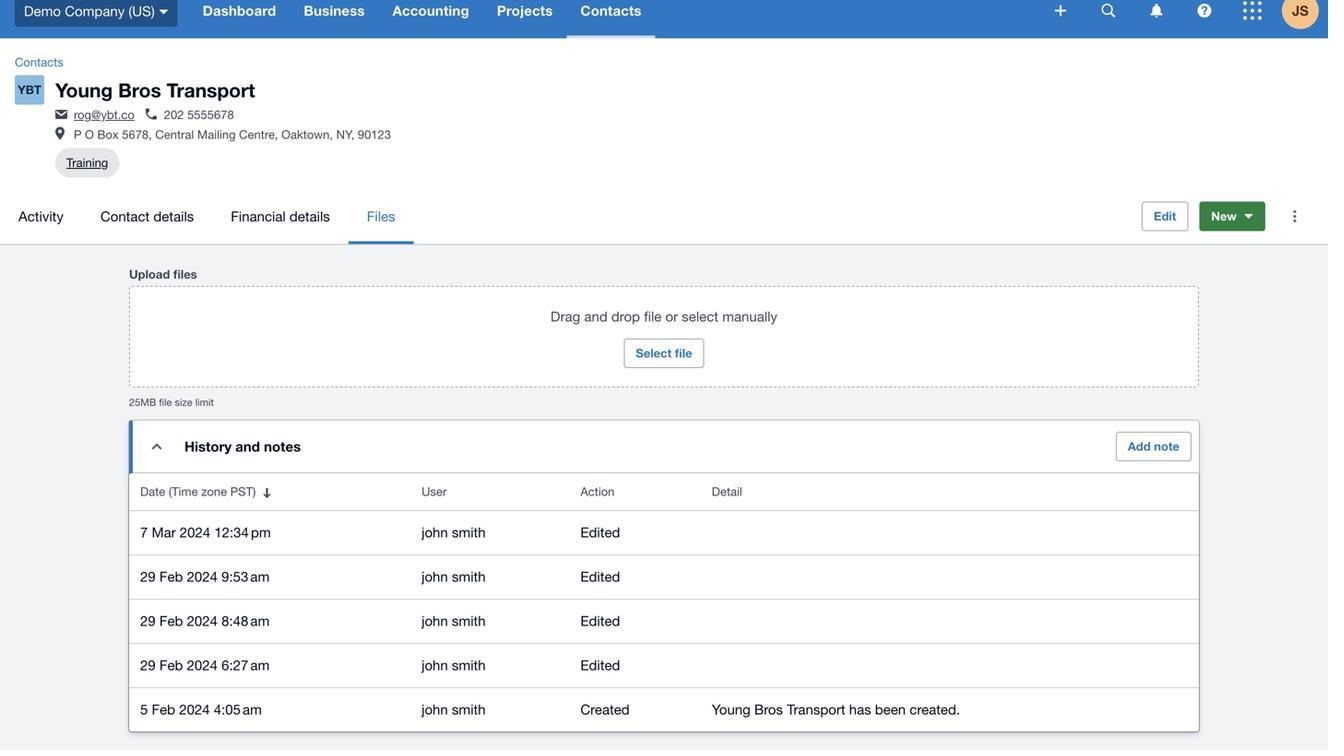 Task type: vqa. For each thing, say whether or not it's contained in the screenshot.
smith related to 29 Feb 2024 8:48 am
yes



Task type: locate. For each thing, give the bounding box(es) containing it.
0 vertical spatial file
[[644, 308, 662, 324]]

and left drop
[[584, 308, 608, 324]]

details for contact details
[[154, 208, 194, 224]]

1 horizontal spatial and
[[584, 308, 608, 324]]

action
[[581, 485, 615, 499]]

menu containing activity
[[0, 189, 1128, 244]]

5555678
[[187, 107, 234, 122]]

smith
[[452, 524, 486, 540], [452, 569, 486, 585], [452, 613, 486, 629], [452, 657, 486, 673], [452, 701, 486, 718]]

4 edited from the top
[[581, 657, 620, 673]]

29 feb 2024 9:53 am
[[140, 569, 270, 585]]

box
[[97, 127, 119, 142]]

0 vertical spatial bros
[[118, 78, 161, 102]]

john smith for 9:53 am
[[422, 569, 486, 585]]

files
[[367, 208, 396, 224]]

email image
[[55, 110, 67, 119]]

new
[[1212, 209, 1237, 223]]

contact details
[[100, 208, 194, 224]]

menu
[[0, 189, 1128, 244]]

details inside button
[[154, 208, 194, 224]]

0 vertical spatial young
[[55, 78, 113, 102]]

0 horizontal spatial transport
[[167, 78, 255, 102]]

1 horizontal spatial young
[[712, 701, 751, 718]]

john smith for 8:48 am
[[422, 613, 486, 629]]

1 vertical spatial and
[[236, 438, 260, 455]]

2 vertical spatial 29
[[140, 657, 156, 673]]

feb down mar
[[159, 569, 183, 585]]

1 smith from the top
[[452, 524, 486, 540]]

john smith for 12:34 pm
[[422, 524, 486, 540]]

feb up 5 feb 2024 4:05 am
[[159, 657, 183, 673]]

note
[[1155, 439, 1180, 454]]

file for select file
[[675, 346, 693, 360]]

detail
[[712, 485, 743, 499]]

young
[[55, 78, 113, 102], [712, 701, 751, 718]]

details for financial details
[[290, 208, 330, 224]]

rog@ybt.co link
[[74, 107, 135, 122]]

toggle button
[[138, 428, 175, 465]]

transport up 5555678
[[167, 78, 255, 102]]

1 edited from the top
[[581, 524, 620, 540]]

29 for 29 feb 2024 8:48 am
[[140, 613, 156, 629]]

0 horizontal spatial contacts
[[15, 55, 63, 69]]

2 horizontal spatial file
[[675, 346, 693, 360]]

2024 for 6:27 am
[[187, 657, 218, 673]]

1 vertical spatial contacts
[[15, 55, 63, 69]]

john
[[422, 524, 448, 540], [422, 569, 448, 585], [422, 613, 448, 629], [422, 657, 448, 673], [422, 701, 448, 718]]

contacts button
[[567, 0, 656, 38]]

contacts inside popup button
[[581, 2, 642, 19]]

0 horizontal spatial file
[[159, 396, 172, 408]]

2 edited from the top
[[581, 569, 620, 585]]

0 horizontal spatial svg image
[[159, 9, 169, 14]]

edited for 9:53 am
[[581, 569, 620, 585]]

3 john smith from the top
[[422, 613, 486, 629]]

3 smith from the top
[[452, 613, 486, 629]]

29 down 7
[[140, 569, 156, 585]]

select file button
[[624, 339, 705, 368]]

1 horizontal spatial details
[[290, 208, 330, 224]]

1 vertical spatial bros
[[755, 701, 783, 718]]

file right select
[[675, 346, 693, 360]]

select
[[636, 346, 672, 360]]

1 horizontal spatial bros
[[755, 701, 783, 718]]

and left notes
[[236, 438, 260, 455]]

2024 left the 8:48 am
[[187, 613, 218, 629]]

2 john from the top
[[422, 569, 448, 585]]

feb right 5
[[152, 701, 175, 718]]

29
[[140, 569, 156, 585], [140, 613, 156, 629], [140, 657, 156, 673]]

1 vertical spatial 29
[[140, 613, 156, 629]]

0 vertical spatial and
[[584, 308, 608, 324]]

john for 29 feb 2024 9:53 am
[[422, 569, 448, 585]]

4 smith from the top
[[452, 657, 486, 673]]

3 edited from the top
[[581, 613, 620, 629]]

centre,
[[239, 127, 278, 142]]

0 vertical spatial contacts
[[581, 2, 642, 19]]

bros left has
[[755, 701, 783, 718]]

smith for 29 feb 2024 8:48 am
[[452, 613, 486, 629]]

file left the or
[[644, 308, 662, 324]]

add note button
[[1116, 432, 1192, 462]]

date (time zone pst) button
[[129, 473, 411, 510]]

1 john from the top
[[422, 524, 448, 540]]

young inside list of history for this document element
[[712, 701, 751, 718]]

rog@ybt.co
[[74, 107, 135, 122]]

0 horizontal spatial svg image
[[1056, 5, 1067, 16]]

0 horizontal spatial details
[[154, 208, 194, 224]]

transport inside list of history for this document element
[[787, 701, 846, 718]]

2 29 from the top
[[140, 613, 156, 629]]

202 5555678
[[164, 107, 234, 122]]

and for drag
[[584, 308, 608, 324]]

2024 for 9:53 am
[[187, 569, 218, 585]]

1 vertical spatial transport
[[787, 701, 846, 718]]

1 29 from the top
[[140, 569, 156, 585]]

feb for 29 feb 2024 9:53 am
[[159, 569, 183, 585]]

drag and drop file or select manually
[[551, 308, 778, 324]]

4 john from the top
[[422, 657, 448, 673]]

svg image
[[1102, 4, 1116, 18], [1151, 4, 1163, 18], [1056, 5, 1067, 16]]

contacts link
[[7, 53, 71, 72]]

edit button
[[1142, 202, 1189, 231]]

2024 right mar
[[180, 524, 211, 540]]

feb
[[159, 569, 183, 585], [159, 613, 183, 629], [159, 657, 183, 673], [152, 701, 175, 718]]

young bros transport has been created.
[[712, 701, 961, 718]]

john smith
[[422, 524, 486, 540], [422, 569, 486, 585], [422, 613, 486, 629], [422, 657, 486, 673], [422, 701, 486, 718]]

1 john smith from the top
[[422, 524, 486, 540]]

bros
[[118, 78, 161, 102], [755, 701, 783, 718]]

1 horizontal spatial contacts
[[581, 2, 642, 19]]

1 horizontal spatial svg image
[[1102, 4, 1116, 18]]

5 john smith from the top
[[422, 701, 486, 718]]

2 details from the left
[[290, 208, 330, 224]]

svg image
[[1244, 1, 1262, 20], [1198, 4, 1212, 18], [159, 9, 169, 14]]

john smith for 4:05 am
[[422, 701, 486, 718]]

0 vertical spatial transport
[[167, 78, 255, 102]]

transport for young bros transport has been created.
[[787, 701, 846, 718]]

actions menu image
[[1277, 198, 1314, 235]]

drop
[[612, 308, 640, 324]]

5 smith from the top
[[452, 701, 486, 718]]

demo company (us) button
[[0, 0, 189, 38]]

5 feb 2024 4:05 am
[[140, 701, 262, 718]]

pst)
[[230, 485, 256, 499]]

upload
[[129, 267, 170, 282]]

2024 left 4:05 am
[[179, 701, 210, 718]]

feb for 5 feb 2024 4:05 am
[[152, 701, 175, 718]]

smith for 7 mar 2024 12:34 pm
[[452, 524, 486, 540]]

2 vertical spatial file
[[159, 396, 172, 408]]

file for 25mb file size limit
[[159, 396, 172, 408]]

feb down 29 feb 2024 9:53 am
[[159, 613, 183, 629]]

add note
[[1128, 439, 1180, 454]]

29 up the 29 feb 2024 6:27 am in the bottom of the page
[[140, 613, 156, 629]]

manually
[[723, 308, 778, 324]]

contacts up ybt
[[15, 55, 63, 69]]

1 details from the left
[[154, 208, 194, 224]]

action button
[[570, 473, 701, 510]]

feb for 29 feb 2024 8:48 am
[[159, 613, 183, 629]]

2 horizontal spatial svg image
[[1151, 4, 1163, 18]]

drag
[[551, 308, 581, 324]]

1 vertical spatial file
[[675, 346, 693, 360]]

john for 7 mar 2024 12:34 pm
[[422, 524, 448, 540]]

3 john from the top
[[422, 613, 448, 629]]

2 john smith from the top
[[422, 569, 486, 585]]

file inside button
[[675, 346, 693, 360]]

training button
[[66, 148, 108, 178]]

details
[[154, 208, 194, 224], [290, 208, 330, 224]]

25mb
[[129, 396, 156, 408]]

0 horizontal spatial and
[[236, 438, 260, 455]]

2024 left "6:27 am"
[[187, 657, 218, 673]]

5
[[140, 701, 148, 718]]

29 up 5
[[140, 657, 156, 673]]

25mb file size limit
[[129, 396, 214, 408]]

smith for 29 feb 2024 9:53 am
[[452, 569, 486, 585]]

training
[[66, 156, 108, 170]]

john for 29 feb 2024 8:48 am
[[422, 613, 448, 629]]

add
[[1128, 439, 1151, 454]]

0 horizontal spatial bros
[[118, 78, 161, 102]]

202
[[164, 107, 184, 122]]

created
[[581, 701, 630, 718]]

2 smith from the top
[[452, 569, 486, 585]]

business button
[[290, 0, 379, 38]]

user button
[[411, 473, 570, 510]]

2024 left 9:53 am
[[187, 569, 218, 585]]

5 john from the top
[[422, 701, 448, 718]]

billing address image
[[55, 127, 65, 140]]

list of history for this document element
[[129, 473, 1200, 732]]

29 feb 2024 6:27 am
[[140, 657, 270, 673]]

2024 for 4:05 am
[[179, 701, 210, 718]]

js
[[1293, 2, 1309, 19]]

details inside 'button'
[[290, 208, 330, 224]]

4 john smith from the top
[[422, 657, 486, 673]]

contacts right projects
[[581, 2, 642, 19]]

1 horizontal spatial transport
[[787, 701, 846, 718]]

1 vertical spatial young
[[712, 701, 751, 718]]

2024
[[180, 524, 211, 540], [187, 569, 218, 585], [187, 613, 218, 629], [187, 657, 218, 673], [179, 701, 210, 718]]

file left size
[[159, 396, 172, 408]]

details right contact
[[154, 208, 194, 224]]

file
[[644, 308, 662, 324], [675, 346, 693, 360], [159, 396, 172, 408]]

financial
[[231, 208, 286, 224]]

bros for young bros transport has been created.
[[755, 701, 783, 718]]

transport
[[167, 78, 255, 102], [787, 701, 846, 718]]

edited for 8:48 am
[[581, 613, 620, 629]]

and
[[584, 308, 608, 324], [236, 438, 260, 455]]

0 vertical spatial 29
[[140, 569, 156, 585]]

transport left has
[[787, 701, 846, 718]]

bros inside list of history for this document element
[[755, 701, 783, 718]]

activity
[[18, 208, 64, 224]]

bros up phone number image
[[118, 78, 161, 102]]

edited
[[581, 524, 620, 540], [581, 569, 620, 585], [581, 613, 620, 629], [581, 657, 620, 673]]

smith for 29 feb 2024 6:27 am
[[452, 657, 486, 673]]

p o box 5678, central mailing centre, oaktown, ny, 90123
[[74, 127, 391, 142]]

0 horizontal spatial young
[[55, 78, 113, 102]]

select file
[[636, 346, 693, 360]]

8:48 am
[[222, 613, 270, 629]]

3 29 from the top
[[140, 657, 156, 673]]

business
[[304, 2, 365, 19]]

details right financial
[[290, 208, 330, 224]]

4:05 am
[[214, 701, 262, 718]]



Task type: describe. For each thing, give the bounding box(es) containing it.
edited for 12:34 pm
[[581, 524, 620, 540]]

john for 5 feb 2024 4:05 am
[[422, 701, 448, 718]]

has
[[850, 701, 872, 718]]

svg image inside demo company (us) popup button
[[159, 9, 169, 14]]

mailing
[[197, 127, 236, 142]]

1 horizontal spatial svg image
[[1198, 4, 1212, 18]]

dashboard
[[203, 2, 276, 19]]

central
[[155, 127, 194, 142]]

29 for 29 feb 2024 6:27 am
[[140, 657, 156, 673]]

js button
[[1283, 0, 1329, 38]]

and for history
[[236, 438, 260, 455]]

young bros transport
[[55, 78, 255, 102]]

created.
[[910, 701, 961, 718]]

contacts for contacts link
[[15, 55, 63, 69]]

detail button
[[701, 473, 1200, 510]]

history and notes
[[185, 438, 301, 455]]

feb for 29 feb 2024 6:27 am
[[159, 657, 183, 673]]

young for young bros transport
[[55, 78, 113, 102]]

user
[[422, 485, 447, 499]]

contacts for contacts popup button
[[581, 2, 642, 19]]

6:27 am
[[222, 657, 270, 673]]

2024 for 8:48 am
[[187, 613, 218, 629]]

5678,
[[122, 127, 152, 142]]

toggle image
[[152, 444, 162, 450]]

history
[[185, 438, 232, 455]]

12:34 pm
[[214, 524, 271, 540]]

demo company (us)
[[24, 3, 155, 19]]

notes
[[264, 438, 301, 455]]

edited for 6:27 am
[[581, 657, 620, 673]]

ny,
[[336, 127, 355, 142]]

size
[[175, 396, 193, 408]]

company
[[65, 3, 125, 19]]

projects
[[497, 2, 553, 19]]

financial details button
[[213, 189, 349, 244]]

bros for young bros transport
[[118, 78, 161, 102]]

date (time zone pst)
[[140, 485, 256, 499]]

2 horizontal spatial svg image
[[1244, 1, 1262, 20]]

activity button
[[0, 189, 82, 244]]

1 horizontal spatial file
[[644, 308, 662, 324]]

edit
[[1154, 209, 1177, 223]]

ybt
[[18, 83, 41, 97]]

limit
[[195, 396, 214, 408]]

john smith for 6:27 am
[[422, 657, 486, 673]]

contact
[[100, 208, 150, 224]]

upload files
[[129, 267, 197, 282]]

young for young bros transport has been created.
[[712, 701, 751, 718]]

john for 29 feb 2024 6:27 am
[[422, 657, 448, 673]]

oaktown,
[[282, 127, 333, 142]]

new button
[[1200, 202, 1266, 231]]

files button
[[349, 189, 414, 244]]

zone
[[201, 485, 227, 499]]

transport for young bros transport
[[167, 78, 255, 102]]

(time
[[169, 485, 198, 499]]

9:53 am
[[222, 569, 270, 585]]

2024 for 12:34 pm
[[180, 524, 211, 540]]

phone number image
[[146, 109, 157, 120]]

p
[[74, 127, 82, 142]]

demo
[[24, 3, 61, 19]]

financial details
[[231, 208, 330, 224]]

7 mar 2024 12:34 pm
[[140, 524, 271, 540]]

files
[[173, 267, 197, 282]]

been
[[875, 701, 906, 718]]

accounting button
[[379, 0, 483, 38]]

accounting
[[393, 2, 469, 19]]

dashboard link
[[189, 0, 290, 38]]

o
[[85, 127, 94, 142]]

select
[[682, 308, 719, 324]]

29 for 29 feb 2024 9:53 am
[[140, 569, 156, 585]]

projects button
[[483, 0, 567, 38]]

mar
[[152, 524, 176, 540]]

(us)
[[129, 3, 155, 19]]

contact details button
[[82, 189, 213, 244]]

90123
[[358, 127, 391, 142]]

date
[[140, 485, 165, 499]]

29 feb 2024 8:48 am
[[140, 613, 270, 629]]

7
[[140, 524, 148, 540]]

smith for 5 feb 2024 4:05 am
[[452, 701, 486, 718]]

or
[[666, 308, 678, 324]]



